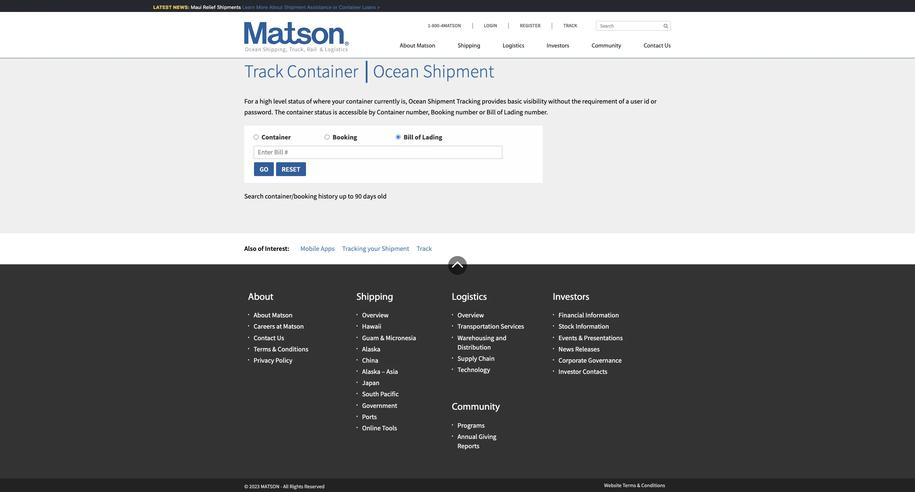 Task type: describe. For each thing, give the bounding box(es) containing it.
guam
[[362, 334, 379, 342]]

china link
[[362, 356, 378, 365]]

contact us
[[644, 43, 671, 49]]

0 horizontal spatial booking
[[333, 133, 357, 142]]

track container │ocean shipment
[[244, 60, 494, 82]]

Container radio
[[254, 135, 259, 140]]

ports link
[[362, 413, 377, 421]]

overview link for shipping
[[362, 311, 389, 320]]

2 horizontal spatial or
[[651, 97, 657, 105]]

chain
[[479, 354, 495, 363]]

governance
[[588, 356, 622, 365]]

number.
[[524, 108, 548, 116]]

2 a from the left
[[626, 97, 629, 105]]

container inside for a high level status of where your container currently is, ocean shipment tracking provides basic visibility without the requirement of a user id or password. the container status is accessible by container number, booking number or bill of lading number.
[[377, 108, 405, 116]]

bill inside for a high level status of where your container currently is, ocean shipment tracking provides basic visibility without the requirement of a user id or password. the container status is accessible by container number, booking number or bill of lading number.
[[487, 108, 496, 116]]

corporate governance link
[[559, 356, 622, 365]]

0 vertical spatial or
[[329, 4, 334, 10]]

container right container option
[[262, 133, 291, 142]]

financial
[[559, 311, 584, 320]]

and
[[496, 334, 506, 342]]

© 2023 matson ‐ all rights reserved
[[244, 484, 325, 490]]

logistics link
[[492, 39, 536, 55]]

footer containing about
[[0, 256, 915, 492]]

mobile apps
[[300, 244, 335, 253]]

shipments
[[213, 4, 237, 10]]

about matson careers at matson contact us terms & conditions privacy policy
[[254, 311, 308, 365]]

community link
[[581, 39, 633, 55]]

online tools link
[[362, 424, 397, 433]]

high
[[260, 97, 272, 105]]

Booking radio
[[325, 135, 330, 140]]

90
[[355, 192, 362, 201]]

overview transportation services warehousing and distribution supply chain technology
[[458, 311, 524, 374]]

contacts
[[583, 367, 607, 376]]

investor contacts link
[[559, 367, 607, 376]]

overview for hawaii
[[362, 311, 389, 320]]

also of interest:
[[244, 244, 289, 253]]

backtop image
[[448, 256, 467, 275]]

©
[[244, 484, 248, 490]]

the
[[572, 97, 581, 105]]

1-800-4matson
[[428, 22, 461, 29]]

2 vertical spatial or
[[479, 108, 485, 116]]

& right website
[[637, 482, 640, 489]]

matson for about matson
[[417, 43, 435, 49]]

careers
[[254, 322, 275, 331]]

us inside about matson careers at matson contact us terms & conditions privacy policy
[[277, 334, 284, 342]]

programs annual giving reports
[[458, 421, 496, 451]]

1 horizontal spatial your
[[368, 244, 380, 253]]

us inside top menu navigation
[[665, 43, 671, 49]]

releases
[[575, 345, 600, 353]]

loans
[[358, 4, 372, 10]]

alaska – asia link
[[362, 367, 398, 376]]

china
[[362, 356, 378, 365]]

news
[[559, 345, 574, 353]]

shipping inside top menu navigation
[[458, 43, 480, 49]]

register link
[[508, 22, 552, 29]]

search image
[[664, 24, 668, 28]]

user
[[631, 97, 643, 105]]

about for about matson careers at matson contact us terms & conditions privacy policy
[[254, 311, 271, 320]]

stock information link
[[559, 322, 609, 331]]

community inside footer
[[452, 403, 500, 413]]

1 vertical spatial status
[[315, 108, 332, 116]]

2 alaska from the top
[[362, 367, 380, 376]]

1 alaska from the top
[[362, 345, 380, 353]]

your inside for a high level status of where your container currently is, ocean shipment tracking provides basic visibility without the requirement of a user id or password. the container status is accessible by container number, booking number or bill of lading number.
[[332, 97, 345, 105]]

history
[[318, 192, 338, 201]]

0 horizontal spatial track link
[[417, 244, 432, 253]]

news releases link
[[559, 345, 600, 353]]

asia
[[386, 367, 398, 376]]

tracking your shipment
[[342, 244, 409, 253]]

is,
[[401, 97, 407, 105]]

alaska link
[[362, 345, 380, 353]]

shipping link
[[447, 39, 492, 55]]

│ocean
[[362, 60, 419, 82]]

news:
[[169, 4, 186, 10]]

investors inside footer
[[553, 292, 590, 303]]

programs
[[458, 421, 485, 430]]

about matson link for 'shipping' link
[[400, 39, 447, 55]]

hawaii link
[[362, 322, 381, 331]]

about for about matson
[[400, 43, 415, 49]]

id
[[644, 97, 649, 105]]

tracking inside for a high level status of where your container currently is, ocean shipment tracking provides basic visibility without the requirement of a user id or password. the container status is accessible by container number, booking number or bill of lading number.
[[457, 97, 481, 105]]

policy
[[275, 356, 292, 365]]

0 horizontal spatial lading
[[422, 133, 442, 142]]

distribution
[[458, 343, 491, 352]]

days
[[363, 192, 376, 201]]

relief
[[199, 4, 212, 10]]

financial information link
[[559, 311, 619, 320]]

level
[[273, 97, 287, 105]]

of right bill of lading radio
[[415, 133, 421, 142]]

corporate
[[559, 356, 587, 365]]

investor
[[559, 367, 581, 376]]

provides
[[482, 97, 506, 105]]

is
[[333, 108, 337, 116]]

shipment inside for a high level status of where your container currently is, ocean shipment tracking provides basic visibility without the requirement of a user id or password. the container status is accessible by container number, booking number or bill of lading number.
[[428, 97, 455, 105]]

blue matson logo with ocean, shipping, truck, rail and logistics written beneath it. image
[[244, 22, 349, 53]]

financial information stock information events & presentations news releases corporate governance investor contacts
[[559, 311, 623, 376]]

events & presentations link
[[559, 334, 623, 342]]

latest news: maui relief shipments learn more about shipment assistance or container loans >
[[149, 4, 376, 10]]

hawaii
[[362, 322, 381, 331]]

& inside "financial information stock information events & presentations news releases corporate governance investor contacts"
[[579, 334, 583, 342]]

technology link
[[458, 366, 490, 374]]

of right also
[[258, 244, 264, 253]]

register
[[520, 22, 541, 29]]

shipping inside footer
[[357, 292, 393, 303]]

0 horizontal spatial tracking
[[342, 244, 366, 253]]

website terms & conditions
[[604, 482, 665, 489]]

login
[[484, 22, 497, 29]]

at
[[276, 322, 282, 331]]

0 horizontal spatial bill
[[404, 133, 414, 142]]

0 vertical spatial track
[[563, 22, 577, 29]]

presentations
[[584, 334, 623, 342]]

latest
[[149, 4, 168, 10]]

1 horizontal spatial track
[[417, 244, 432, 253]]

0 vertical spatial track link
[[552, 22, 577, 29]]

‐
[[280, 484, 282, 490]]

container/booking
[[265, 192, 317, 201]]

1 vertical spatial contact us link
[[254, 334, 284, 342]]

number
[[456, 108, 478, 116]]

mobile
[[300, 244, 319, 253]]

contact inside top menu navigation
[[644, 43, 663, 49]]

services
[[501, 322, 524, 331]]

& inside overview hawaii guam & micronesia alaska china alaska – asia japan south pacific government ports online tools
[[380, 334, 384, 342]]

apps
[[321, 244, 335, 253]]



Task type: locate. For each thing, give the bounding box(es) containing it.
top menu navigation
[[400, 39, 671, 55]]

technology
[[458, 366, 490, 374]]

number,
[[406, 108, 430, 116]]

investors link
[[536, 39, 581, 55]]

1 vertical spatial logistics
[[452, 292, 487, 303]]

1 overview from the left
[[362, 311, 389, 320]]

where
[[313, 97, 331, 105]]

container down the 'currently'
[[377, 108, 405, 116]]

contact us link down careers
[[254, 334, 284, 342]]

stock
[[559, 322, 574, 331]]

logistics up transportation
[[452, 292, 487, 303]]

tracking up 'number'
[[457, 97, 481, 105]]

a right for
[[255, 97, 258, 105]]

information up stock information "link"
[[586, 311, 619, 320]]

japan
[[362, 379, 380, 387]]

0 vertical spatial lading
[[504, 108, 523, 116]]

website
[[604, 482, 622, 489]]

matson inside top menu navigation
[[417, 43, 435, 49]]

0 vertical spatial status
[[288, 97, 305, 105]]

0 vertical spatial terms
[[254, 345, 271, 353]]

& inside about matson careers at matson contact us terms & conditions privacy policy
[[272, 345, 276, 353]]

investors up financial
[[553, 292, 590, 303]]

matson for about matson careers at matson contact us terms & conditions privacy policy
[[272, 311, 293, 320]]

or right assistance
[[329, 4, 334, 10]]

0 horizontal spatial container
[[286, 108, 313, 116]]

0 vertical spatial us
[[665, 43, 671, 49]]

1 vertical spatial information
[[576, 322, 609, 331]]

container right the at the left top
[[286, 108, 313, 116]]

government link
[[362, 401, 397, 410]]

0 horizontal spatial status
[[288, 97, 305, 105]]

1 horizontal spatial community
[[592, 43, 621, 49]]

1 vertical spatial us
[[277, 334, 284, 342]]

logistics inside "link"
[[503, 43, 524, 49]]

container left loans
[[335, 4, 357, 10]]

logistics
[[503, 43, 524, 49], [452, 292, 487, 303]]

learn more about shipment assistance or container loans > link
[[238, 4, 376, 10]]

visibility
[[524, 97, 547, 105]]

1 vertical spatial about matson link
[[254, 311, 293, 320]]

the
[[274, 108, 285, 116]]

us up terms & conditions link
[[277, 334, 284, 342]]

programs link
[[458, 421, 485, 430]]

1 a from the left
[[255, 97, 258, 105]]

1 vertical spatial booking
[[333, 133, 357, 142]]

0 vertical spatial information
[[586, 311, 619, 320]]

community up programs link
[[452, 403, 500, 413]]

booking right booking option
[[333, 133, 357, 142]]

>
[[373, 4, 376, 10]]

password.
[[244, 108, 273, 116]]

1 horizontal spatial booking
[[431, 108, 454, 116]]

2 overview from the left
[[458, 311, 484, 320]]

0 horizontal spatial your
[[332, 97, 345, 105]]

booking
[[431, 108, 454, 116], [333, 133, 357, 142]]

shipping
[[458, 43, 480, 49], [357, 292, 393, 303]]

1 horizontal spatial or
[[479, 108, 485, 116]]

1 horizontal spatial shipping
[[458, 43, 480, 49]]

booking left 'number'
[[431, 108, 454, 116]]

1 vertical spatial alaska
[[362, 367, 380, 376]]

0 horizontal spatial a
[[255, 97, 258, 105]]

container
[[346, 97, 373, 105], [286, 108, 313, 116]]

overview up transportation
[[458, 311, 484, 320]]

of down provides
[[497, 108, 503, 116]]

1 horizontal spatial overview
[[458, 311, 484, 320]]

status
[[288, 97, 305, 105], [315, 108, 332, 116]]

online
[[362, 424, 381, 433]]

1 vertical spatial track link
[[417, 244, 432, 253]]

1 vertical spatial or
[[651, 97, 657, 105]]

track
[[563, 22, 577, 29], [244, 60, 283, 82], [417, 244, 432, 253]]

information
[[586, 311, 619, 320], [576, 322, 609, 331]]

terms
[[254, 345, 271, 353], [623, 482, 636, 489]]

overview link for logistics
[[458, 311, 484, 320]]

1 vertical spatial investors
[[553, 292, 590, 303]]

guam & micronesia link
[[362, 334, 416, 342]]

0 vertical spatial contact
[[644, 43, 663, 49]]

also
[[244, 244, 257, 253]]

terms up privacy
[[254, 345, 271, 353]]

1 overview link from the left
[[362, 311, 389, 320]]

for
[[244, 97, 254, 105]]

logistics down register link
[[503, 43, 524, 49]]

& up news releases "link"
[[579, 334, 583, 342]]

reserved
[[304, 484, 325, 490]]

1 horizontal spatial a
[[626, 97, 629, 105]]

maui
[[187, 4, 198, 10]]

1 vertical spatial lading
[[422, 133, 442, 142]]

1 horizontal spatial us
[[665, 43, 671, 49]]

us down search image
[[665, 43, 671, 49]]

–
[[382, 367, 385, 376]]

1 vertical spatial terms
[[623, 482, 636, 489]]

investors inside top menu navigation
[[547, 43, 569, 49]]

about
[[265, 4, 279, 10], [400, 43, 415, 49], [248, 292, 273, 303], [254, 311, 271, 320]]

footer
[[0, 256, 915, 492]]

more
[[252, 4, 264, 10]]

giving
[[479, 433, 496, 441]]

supply
[[458, 354, 477, 363]]

overview link up transportation
[[458, 311, 484, 320]]

0 vertical spatial alaska
[[362, 345, 380, 353]]

careers at matson link
[[254, 322, 304, 331]]

0 vertical spatial shipping
[[458, 43, 480, 49]]

1 vertical spatial your
[[368, 244, 380, 253]]

all
[[283, 484, 289, 490]]

1 horizontal spatial logistics
[[503, 43, 524, 49]]

without
[[548, 97, 570, 105]]

terms & conditions link
[[254, 345, 308, 353]]

terms inside about matson careers at matson contact us terms & conditions privacy policy
[[254, 345, 271, 353]]

0 horizontal spatial contact us link
[[254, 334, 284, 342]]

0 vertical spatial about matson link
[[400, 39, 447, 55]]

about matson link for careers at matson link
[[254, 311, 293, 320]]

about matson link down 1- on the left top
[[400, 39, 447, 55]]

1-
[[428, 22, 432, 29]]

0 horizontal spatial about matson link
[[254, 311, 293, 320]]

events
[[559, 334, 577, 342]]

investors down register link
[[547, 43, 569, 49]]

4matson
[[441, 22, 461, 29]]

us
[[665, 43, 671, 49], [277, 334, 284, 342]]

1 vertical spatial conditions
[[641, 482, 665, 489]]

tracking right apps
[[342, 244, 366, 253]]

status right level
[[288, 97, 305, 105]]

0 horizontal spatial conditions
[[278, 345, 308, 353]]

1 vertical spatial track
[[244, 60, 283, 82]]

of left the where
[[306, 97, 312, 105]]

1 vertical spatial community
[[452, 403, 500, 413]]

annual giving reports link
[[458, 433, 496, 451]]

overview
[[362, 311, 389, 320], [458, 311, 484, 320]]

0 horizontal spatial overview
[[362, 311, 389, 320]]

1 horizontal spatial tracking
[[457, 97, 481, 105]]

alaska down guam
[[362, 345, 380, 353]]

booking inside for a high level status of where your container currently is, ocean shipment tracking provides basic visibility without the requirement of a user id or password. the container status is accessible by container number, booking number or bill of lading number.
[[431, 108, 454, 116]]

interest:
[[265, 244, 289, 253]]

learn
[[238, 4, 251, 10]]

1 horizontal spatial status
[[315, 108, 332, 116]]

privacy policy link
[[254, 356, 292, 365]]

contact us link down search image
[[633, 39, 671, 55]]

about matson link up careers at matson link
[[254, 311, 293, 320]]

annual
[[458, 433, 477, 441]]

0 horizontal spatial overview link
[[362, 311, 389, 320]]

2 vertical spatial matson
[[283, 322, 304, 331]]

0 vertical spatial your
[[332, 97, 345, 105]]

0 vertical spatial community
[[592, 43, 621, 49]]

Bill of Lading radio
[[396, 135, 401, 140]]

overview up the hawaii link
[[362, 311, 389, 320]]

Enter Bill # text field
[[254, 146, 502, 159]]

alaska up japan in the left bottom of the page
[[362, 367, 380, 376]]

1 horizontal spatial about matson link
[[400, 39, 447, 55]]

basic
[[508, 97, 522, 105]]

information up events & presentations link
[[576, 322, 609, 331]]

0 vertical spatial tracking
[[457, 97, 481, 105]]

contact down search search field
[[644, 43, 663, 49]]

alaska
[[362, 345, 380, 353], [362, 367, 380, 376]]

conditions inside about matson careers at matson contact us terms & conditions privacy policy
[[278, 345, 308, 353]]

1 horizontal spatial overview link
[[458, 311, 484, 320]]

container up the where
[[287, 60, 358, 82]]

2 vertical spatial track
[[417, 244, 432, 253]]

overview inside overview transportation services warehousing and distribution supply chain technology
[[458, 311, 484, 320]]

0 vertical spatial container
[[346, 97, 373, 105]]

overview link up the hawaii link
[[362, 311, 389, 320]]

& right guam
[[380, 334, 384, 342]]

bill
[[487, 108, 496, 116], [404, 133, 414, 142]]

0 horizontal spatial us
[[277, 334, 284, 342]]

1 vertical spatial shipping
[[357, 292, 393, 303]]

about inside about matson careers at matson contact us terms & conditions privacy policy
[[254, 311, 271, 320]]

bill of lading
[[404, 133, 442, 142]]

1 vertical spatial matson
[[272, 311, 293, 320]]

government
[[362, 401, 397, 410]]

overview for transportation
[[458, 311, 484, 320]]

1 horizontal spatial container
[[346, 97, 373, 105]]

& up privacy policy link
[[272, 345, 276, 353]]

1 horizontal spatial contact us link
[[633, 39, 671, 55]]

0 horizontal spatial or
[[329, 4, 334, 10]]

0 horizontal spatial terms
[[254, 345, 271, 353]]

about for about
[[248, 292, 273, 303]]

0 vertical spatial bill
[[487, 108, 496, 116]]

south
[[362, 390, 379, 399]]

search container/booking history up to 90 days old
[[244, 192, 387, 201]]

terms right website
[[623, 482, 636, 489]]

overview hawaii guam & micronesia alaska china alaska – asia japan south pacific government ports online tools
[[362, 311, 416, 433]]

0 vertical spatial matson
[[417, 43, 435, 49]]

matson right at
[[283, 322, 304, 331]]

1 horizontal spatial terms
[[623, 482, 636, 489]]

0 vertical spatial booking
[[431, 108, 454, 116]]

community inside top menu navigation
[[592, 43, 621, 49]]

transportation services link
[[458, 322, 524, 331]]

logistics inside footer
[[452, 292, 487, 303]]

bill right bill of lading radio
[[404, 133, 414, 142]]

1 horizontal spatial conditions
[[641, 482, 665, 489]]

2 horizontal spatial track
[[563, 22, 577, 29]]

0 vertical spatial investors
[[547, 43, 569, 49]]

1 vertical spatial contact
[[254, 334, 276, 342]]

community down search search field
[[592, 43, 621, 49]]

overview inside overview hawaii guam & micronesia alaska china alaska – asia japan south pacific government ports online tools
[[362, 311, 389, 320]]

&
[[380, 334, 384, 342], [579, 334, 583, 342], [272, 345, 276, 353], [637, 482, 640, 489]]

matson down 1- on the left top
[[417, 43, 435, 49]]

reports
[[458, 442, 479, 451]]

lading down number, at the top left of page
[[422, 133, 442, 142]]

None button
[[254, 162, 274, 177], [276, 162, 306, 177], [254, 162, 274, 177], [276, 162, 306, 177]]

1 horizontal spatial lading
[[504, 108, 523, 116]]

None search field
[[596, 21, 671, 31]]

container up "accessible"
[[346, 97, 373, 105]]

1 vertical spatial tracking
[[342, 244, 366, 253]]

shipping up the hawaii link
[[357, 292, 393, 303]]

tools
[[382, 424, 397, 433]]

1 vertical spatial container
[[286, 108, 313, 116]]

or right id
[[651, 97, 657, 105]]

bill down provides
[[487, 108, 496, 116]]

0 horizontal spatial community
[[452, 403, 500, 413]]

about inside top menu navigation
[[400, 43, 415, 49]]

shipping down the 4matson
[[458, 43, 480, 49]]

1 horizontal spatial contact
[[644, 43, 663, 49]]

status down the where
[[315, 108, 332, 116]]

0 vertical spatial conditions
[[278, 345, 308, 353]]

of left "user"
[[619, 97, 624, 105]]

contact down careers
[[254, 334, 276, 342]]

0 vertical spatial logistics
[[503, 43, 524, 49]]

2 overview link from the left
[[458, 311, 484, 320]]

lading inside for a high level status of where your container currently is, ocean shipment tracking provides basic visibility without the requirement of a user id or password. the container status is accessible by container number, booking number or bill of lading number.
[[504, 108, 523, 116]]

a left "user"
[[626, 97, 629, 105]]

0 horizontal spatial shipping
[[357, 292, 393, 303]]

or right 'number'
[[479, 108, 485, 116]]

investors
[[547, 43, 569, 49], [553, 292, 590, 303]]

south pacific link
[[362, 390, 399, 399]]

0 horizontal spatial track
[[244, 60, 283, 82]]

0 vertical spatial contact us link
[[633, 39, 671, 55]]

1 horizontal spatial track link
[[552, 22, 577, 29]]

login link
[[472, 22, 508, 29]]

community
[[592, 43, 621, 49], [452, 403, 500, 413]]

0 horizontal spatial logistics
[[452, 292, 487, 303]]

Search search field
[[596, 21, 671, 31]]

1 vertical spatial bill
[[404, 133, 414, 142]]

contact inside about matson careers at matson contact us terms & conditions privacy policy
[[254, 334, 276, 342]]

matson up at
[[272, 311, 293, 320]]

assistance
[[303, 4, 328, 10]]

0 horizontal spatial contact
[[254, 334, 276, 342]]

1 horizontal spatial bill
[[487, 108, 496, 116]]

lading down basic
[[504, 108, 523, 116]]



Task type: vqa. For each thing, say whether or not it's contained in the screenshot.
THE BUSINESS
no



